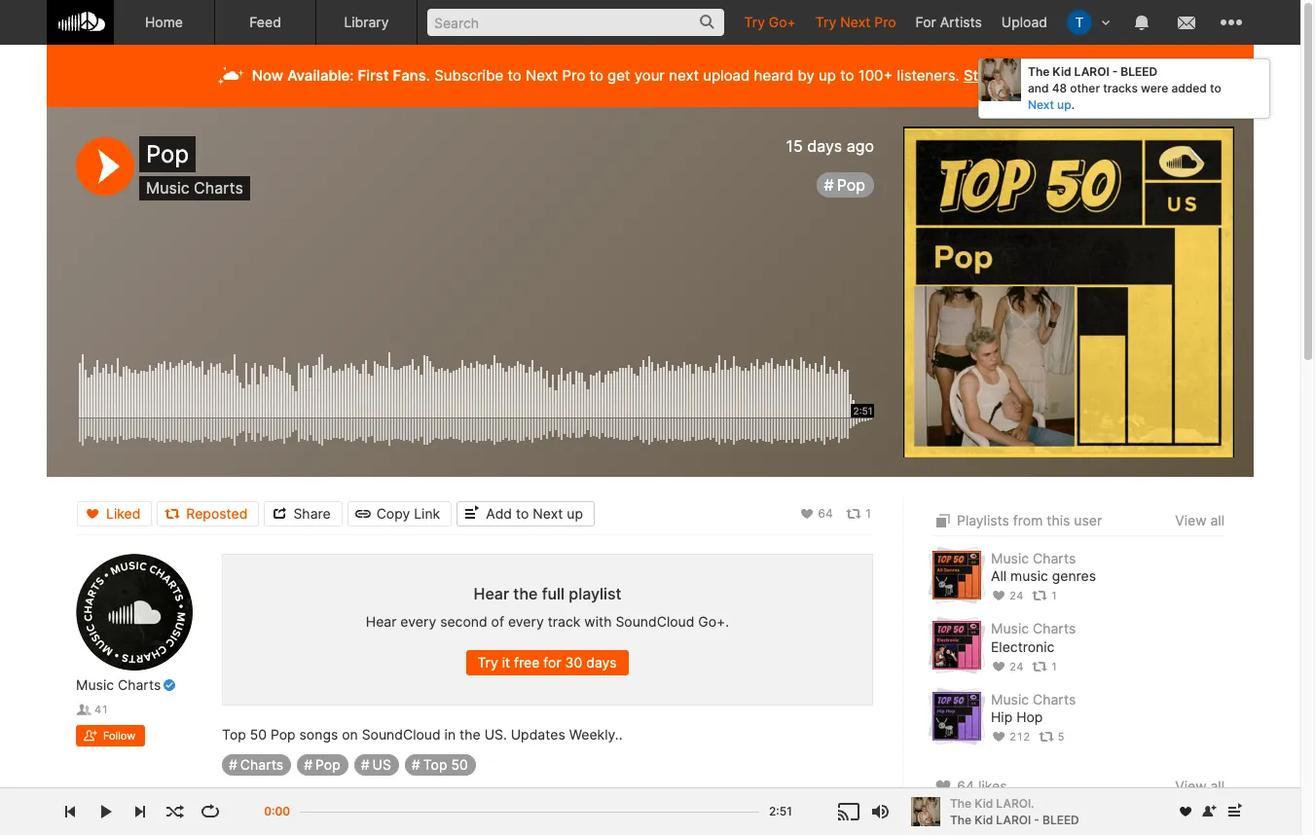 Task type: locate. For each thing, give the bounding box(es) containing it.
2 24 link from the top
[[991, 660, 1024, 674]]

like image
[[933, 775, 953, 799]]

ago
[[847, 136, 874, 156]]

music charts hip hop
[[991, 691, 1076, 725]]

1 for 1 link associated with music charts all music genres
[[1051, 589, 1058, 603]]

music charts link
[[146, 178, 243, 198], [991, 550, 1076, 567], [991, 621, 1076, 637], [76, 677, 161, 694], [991, 691, 1076, 708]]

laroi. inside the kid laroi. the kid laroi - bleed
[[996, 796, 1035, 811]]

try left it
[[477, 655, 498, 671]]

None search field
[[418, 0, 735, 44]]

days
[[807, 136, 842, 156], [586, 655, 617, 671]]

bleed up were
[[1121, 64, 1158, 79]]

try for try it free for 30 days
[[477, 655, 498, 671]]

kid
[[1053, 64, 1072, 79], [975, 796, 993, 811], [318, 797, 339, 814], [429, 797, 450, 814], [975, 813, 993, 827]]

music inside music charts all music genres
[[991, 550, 1029, 567]]

the left full
[[513, 584, 538, 604]]

1 vertical spatial view all
[[1175, 778, 1225, 795]]

charts link
[[222, 755, 291, 776]]

upload link
[[992, 0, 1057, 44]]

-
[[1113, 64, 1118, 79], [391, 797, 397, 814], [498, 797, 504, 814], [1034, 813, 1040, 827]]

1 vertical spatial 24 link
[[991, 660, 1024, 674]]

today
[[1002, 66, 1045, 85]]

1 horizontal spatial the
[[513, 584, 538, 604]]

view for playlists from this user
[[1175, 512, 1207, 529]]

1 vertical spatial 1 link
[[1032, 589, 1058, 603]]

music charts
[[76, 677, 161, 693]]

laroi up other
[[1074, 64, 1110, 79]]

0 horizontal spatial try
[[477, 655, 498, 671]]

with
[[584, 613, 612, 630]]

playlist stats element
[[595, 501, 872, 526], [991, 586, 1225, 607], [991, 656, 1225, 677], [991, 726, 1225, 748]]

1 all from the top
[[1211, 512, 1225, 529]]

0 vertical spatial view all
[[1175, 512, 1225, 529]]

all
[[991, 568, 1007, 584]]

1 vertical spatial days
[[586, 655, 617, 671]]

0 vertical spatial all
[[1211, 512, 1225, 529]]

pop
[[146, 140, 189, 168], [837, 176, 866, 195], [271, 727, 296, 743], [315, 757, 340, 773]]

1 horizontal spatial every
[[508, 613, 544, 630]]

1 right 64 "link" at the bottom right of the page
[[865, 506, 872, 520]]

listeners.
[[897, 66, 960, 85]]

home
[[145, 14, 183, 30]]

2 24 from the top
[[1010, 660, 1024, 674]]

to right added
[[1210, 81, 1222, 95]]

- inside the kid laroi - bleed and 48 other tracks were added to next up .
[[1113, 64, 1118, 79]]

second
[[440, 613, 487, 630]]

soundcloud up us
[[362, 727, 441, 743]]

1 link right 64 "link" at the bottom right of the page
[[846, 506, 872, 521]]

the
[[513, 584, 538, 604], [460, 727, 481, 743]]

the kid laroi - bleed link
[[401, 797, 551, 814], [950, 812, 1080, 829]]

0 vertical spatial days
[[807, 136, 842, 156]]

full
[[542, 584, 565, 604]]

1 view all from the top
[[1175, 512, 1225, 529]]

bleed
[[1121, 64, 1158, 79], [508, 797, 551, 814], [1043, 813, 1080, 827]]

follow button
[[76, 726, 145, 747]]

heard
[[754, 66, 794, 85]]

top
[[222, 727, 246, 743], [423, 757, 447, 773]]

1 horizontal spatial hear
[[474, 584, 509, 604]]

the up and
[[1028, 64, 1050, 79]]

0 horizontal spatial the kid laroi - bleed link
[[401, 797, 551, 814]]

copy link
[[376, 505, 440, 521]]

0 horizontal spatial top
[[222, 727, 246, 743]]

- up "tracks"
[[1113, 64, 1118, 79]]

1 24 from the top
[[1010, 589, 1024, 603]]

64 likes
[[957, 778, 1007, 795]]

the kid laroi. link down 5
[[950, 795, 1167, 812]]

1 link down the electronic link
[[1032, 660, 1058, 674]]

user
[[1074, 512, 1102, 529]]

next right add
[[533, 505, 563, 521]]

laroi
[[1074, 64, 1110, 79], [454, 797, 494, 814], [996, 813, 1031, 827]]

1 vertical spatial all
[[1211, 778, 1225, 795]]

up right by
[[819, 66, 836, 85]]

view all for playlists from this user
[[1175, 512, 1225, 529]]

next down search search field
[[526, 66, 558, 85]]

top for top 50 pop songs on soundcloud in the us. updates weekly..
[[222, 727, 246, 743]]

64 for 64 likes
[[957, 778, 975, 795]]

the kid laroi - bleed element up vampire element
[[222, 792, 251, 821]]

on
[[342, 727, 358, 743]]

charts for music charts hip hop
[[1033, 691, 1076, 708]]

1 vertical spatial hear
[[366, 613, 397, 630]]

next
[[840, 14, 871, 30], [526, 66, 558, 85], [533, 505, 563, 521]]

to right add
[[516, 505, 529, 521]]

home link
[[114, 0, 215, 45]]

the kid laroi - bleed link down likes
[[950, 812, 1080, 829]]

hear up of
[[474, 584, 509, 604]]

5 link
[[1039, 730, 1065, 744]]

artists
[[940, 14, 982, 30]]

50 for top 50 pop songs on soundcloud in the us. updates weekly..
[[250, 727, 267, 743]]

progress bar
[[300, 802, 759, 834]]

were
[[1141, 81, 1169, 95]]

bleed down updates
[[508, 797, 551, 814]]

music for hip
[[991, 691, 1029, 708]]

50 for top 50
[[451, 757, 468, 773]]

0 vertical spatial view
[[1175, 512, 1207, 529]]

the kid laroi - bleed element
[[222, 792, 251, 821], [911, 797, 941, 827]]

try left go+
[[744, 14, 765, 30]]

0 vertical spatial pop link
[[816, 173, 874, 198]]

charts
[[194, 178, 243, 198], [1033, 550, 1076, 567], [1033, 621, 1076, 637], [118, 677, 161, 693], [1033, 691, 1076, 708], [240, 757, 283, 773]]

the kid laroi. the kid laroi - bleed
[[950, 796, 1080, 827]]

24
[[1010, 589, 1024, 603], [1010, 660, 1024, 674]]

charts for music charts
[[118, 677, 161, 693]]

all for playlists from this user
[[1211, 512, 1225, 529]]

1 vertical spatial top
[[423, 757, 447, 773]]

copy link button
[[347, 501, 452, 526]]

laroi down top 50
[[454, 797, 494, 814]]

0 horizontal spatial every
[[401, 613, 436, 630]]

songs
[[299, 727, 338, 743]]

1 link
[[846, 506, 872, 521], [1032, 589, 1058, 603], [1032, 660, 1058, 674]]

the for the kid laroi. the kid laroi - bleed
[[950, 796, 972, 811]]

the down the 64 likes
[[950, 796, 972, 811]]

pop inside the pop music charts
[[146, 140, 189, 168]]

1 horizontal spatial pop link
[[816, 173, 874, 198]]

1 vertical spatial 64
[[957, 778, 975, 795]]

0 vertical spatial 64
[[818, 506, 833, 520]]

the inside the kid laroi - bleed and 48 other tracks were added to next up .
[[1028, 64, 1050, 79]]

2 vertical spatial 1 link
[[1032, 660, 1058, 674]]

50
[[250, 727, 267, 743], [451, 757, 468, 773]]

from
[[1013, 512, 1043, 529]]

1 horizontal spatial soundcloud
[[616, 613, 695, 630]]

0 vertical spatial 24
[[1010, 589, 1024, 603]]

15 days ago
[[786, 136, 874, 156]]

up right add
[[567, 505, 583, 521]]

charts inside music charts electronic
[[1033, 621, 1076, 637]]

music charts link for music charts hip hop
[[991, 691, 1076, 708]]

0 vertical spatial 24 link
[[991, 589, 1024, 603]]

0 horizontal spatial laroi.
[[343, 797, 387, 814]]

now available: first fans. subscribe to next pro to get your next upload heard by up to 100+ listeners. start today
[[252, 66, 1045, 85]]

0 vertical spatial the
[[513, 584, 538, 604]]

1 vertical spatial pop link
[[297, 755, 348, 776]]

1 vertical spatial up
[[567, 505, 583, 521]]

0 horizontal spatial days
[[586, 655, 617, 671]]

set image
[[933, 509, 953, 533]]

soundcloud
[[616, 613, 695, 630], [362, 727, 441, 743]]

days right the 15
[[807, 136, 842, 156]]

other
[[1070, 81, 1100, 95]]

50 inside top 50 link
[[451, 757, 468, 773]]

1 vertical spatial 24
[[1010, 660, 1024, 674]]

0 vertical spatial top
[[222, 727, 246, 743]]

0 horizontal spatial 64
[[818, 506, 833, 520]]

24 down the electronic link
[[1010, 660, 1024, 674]]

the kid laroi. link down us link
[[289, 797, 387, 814]]

0 horizontal spatial hear
[[366, 613, 397, 630]]

view all
[[1175, 512, 1225, 529], [1175, 778, 1225, 795]]

0 horizontal spatial 50
[[250, 727, 267, 743]]

- inside the kid laroi. the kid laroi - bleed
[[1034, 813, 1040, 827]]

2 horizontal spatial laroi
[[1074, 64, 1110, 79]]

music inside the 'music charts hip hop'
[[991, 691, 1029, 708]]

24 link down 'all'
[[991, 589, 1024, 603]]

50 down the "in"
[[451, 757, 468, 773]]

2 horizontal spatial bleed
[[1121, 64, 1158, 79]]

the down charts link
[[289, 797, 314, 814]]

playlist stats element containing 64
[[595, 501, 872, 526]]

41
[[95, 703, 108, 717]]

1 horizontal spatial laroi
[[996, 813, 1031, 827]]

weekly..
[[569, 727, 623, 743]]

charts inside the 'music charts hip hop'
[[1033, 691, 1076, 708]]

music for all
[[991, 550, 1029, 567]]

1 vertical spatial the
[[460, 727, 481, 743]]

1 vertical spatial pro
[[562, 66, 585, 85]]

pro
[[875, 14, 896, 30], [562, 66, 585, 85]]

1 horizontal spatial bleed
[[1043, 813, 1080, 827]]

pop link down songs
[[297, 755, 348, 776]]

try for try next pro
[[816, 14, 837, 30]]

link
[[414, 505, 440, 521]]

1 horizontal spatial laroi.
[[996, 796, 1035, 811]]

the
[[1028, 64, 1050, 79], [950, 796, 972, 811], [289, 797, 314, 814], [401, 797, 425, 814], [950, 813, 972, 827]]

2 view from the top
[[1175, 778, 1207, 795]]

pro left for
[[875, 14, 896, 30]]

1 24 link from the top
[[991, 589, 1024, 603]]

laroi. down us link
[[343, 797, 387, 814]]

- down us
[[391, 797, 397, 814]]

kid inside the kid laroi - bleed and 48 other tracks were added to next up .
[[1053, 64, 1072, 79]]

1 every from the left
[[401, 613, 436, 630]]

0 vertical spatial 50
[[250, 727, 267, 743]]

electronic element
[[933, 622, 981, 670]]

hop
[[1017, 709, 1043, 725]]

the right the "in"
[[460, 727, 481, 743]]

0 horizontal spatial the
[[460, 727, 481, 743]]

to
[[508, 66, 522, 85], [590, 66, 604, 85], [840, 66, 854, 85], [1210, 81, 1222, 95], [516, 505, 529, 521]]

1 vertical spatial 50
[[451, 757, 468, 773]]

laroi. for kid
[[996, 796, 1035, 811]]

2 all from the top
[[1211, 778, 1225, 795]]

the kid laroi - bleed and 48 other tracks were added to next up .
[[1028, 64, 1222, 112]]

every right of
[[508, 613, 544, 630]]

up
[[819, 66, 836, 85], [567, 505, 583, 521]]

0 vertical spatial soundcloud
[[616, 613, 695, 630]]

laroi. down likes
[[996, 796, 1035, 811]]

for
[[916, 14, 936, 30]]

music inside music charts electronic
[[991, 621, 1029, 637]]

it
[[502, 655, 510, 671]]

music
[[146, 178, 189, 198], [991, 550, 1029, 567], [991, 621, 1029, 637], [76, 677, 114, 693], [991, 691, 1029, 708]]

by
[[798, 66, 815, 85]]

tara schultz's avatar element
[[1067, 10, 1092, 35]]

next up image
[[1223, 800, 1246, 824]]

2 every from the left
[[508, 613, 544, 630]]

1 horizontal spatial try
[[744, 14, 765, 30]]

bleed down 5
[[1043, 813, 1080, 827]]

top down top 50 pop songs on soundcloud in the us. updates weekly..
[[423, 757, 447, 773]]

pop link
[[816, 173, 874, 198], [297, 755, 348, 776]]

playlists from this user
[[957, 512, 1102, 529]]

1 view from the top
[[1175, 512, 1207, 529]]

top up charts link
[[222, 727, 246, 743]]

pop link down 15 days ago
[[816, 173, 874, 198]]

0 vertical spatial up
[[819, 66, 836, 85]]

playlist stats element containing 212
[[991, 726, 1225, 748]]

1 horizontal spatial 64
[[957, 778, 975, 795]]

and
[[1028, 81, 1049, 95]]

- down 5 link
[[1034, 813, 1040, 827]]

24 link down the electronic link
[[991, 660, 1024, 674]]

64 inside "link"
[[818, 506, 833, 520]]

hip hop element
[[933, 692, 981, 741]]

the for the kid laroi. - the kid laroi - bleed
[[289, 797, 314, 814]]

the down top 50 link
[[401, 797, 425, 814]]

1 horizontal spatial days
[[807, 136, 842, 156]]

1 down music charts electronic
[[1051, 660, 1058, 674]]

library
[[344, 14, 389, 30]]

24 link
[[991, 589, 1024, 603], [991, 660, 1024, 674]]

2 view all from the top
[[1175, 778, 1225, 795]]

vampire element
[[222, 835, 251, 835]]

next up 100+ on the top right of the page
[[840, 14, 871, 30]]

start
[[964, 66, 998, 85]]

the kid laroi - bleed link down top 50
[[401, 797, 551, 814]]

upload
[[1002, 14, 1048, 30]]

2 horizontal spatial try
[[816, 14, 837, 30]]

24 down music
[[1010, 589, 1024, 603]]

laroi down likes
[[996, 813, 1031, 827]]

pro left get
[[562, 66, 585, 85]]

all music genres element
[[933, 551, 981, 600]]

1 vertical spatial view
[[1175, 778, 1207, 795]]

2 vertical spatial next
[[533, 505, 563, 521]]

1
[[865, 506, 872, 520], [1051, 589, 1058, 603], [1051, 660, 1058, 674], [266, 797, 275, 814]]

music charts all music genres
[[991, 550, 1096, 584]]

music
[[1011, 568, 1048, 584]]

to inside the kid laroi - bleed and 48 other tracks were added to next up .
[[1210, 81, 1222, 95]]

the kid laroi - bleed element right the "302k"
[[911, 797, 941, 827]]

liked
[[106, 505, 141, 521]]

1 horizontal spatial top
[[423, 757, 447, 773]]

music charts link for music charts all music genres
[[991, 550, 1076, 567]]

days right 30
[[586, 655, 617, 671]]

laroi inside the kid laroi. the kid laroi - bleed
[[996, 813, 1031, 827]]

0 horizontal spatial soundcloud
[[362, 727, 441, 743]]

soundcloud right with
[[616, 613, 695, 630]]

next up
[[1028, 97, 1072, 112]]

hear left second
[[366, 613, 397, 630]]

24 for electronic
[[1010, 660, 1024, 674]]

try for try go+
[[744, 14, 765, 30]]

add
[[486, 505, 512, 521]]

playlists
[[957, 512, 1010, 529]]

try right go+
[[816, 14, 837, 30]]

50 up charts link
[[250, 727, 267, 743]]

0 vertical spatial pro
[[875, 14, 896, 30]]

0 horizontal spatial pro
[[562, 66, 585, 85]]

every left second
[[401, 613, 436, 630]]

music charts link for music charts electronic
[[991, 621, 1076, 637]]

0 horizontal spatial up
[[567, 505, 583, 521]]

24 link for electronic
[[991, 660, 1024, 674]]

the down the like icon on the right of the page
[[950, 813, 972, 827]]

0 horizontal spatial bleed
[[508, 797, 551, 814]]

charts inside music charts all music genres
[[1033, 550, 1076, 567]]

1 horizontal spatial 50
[[451, 757, 468, 773]]

0 vertical spatial hear
[[474, 584, 509, 604]]

1 down all music genres link
[[1051, 589, 1058, 603]]

1 link down all music genres link
[[1032, 589, 1058, 603]]

1 for music charts electronic's 1 link
[[1051, 660, 1058, 674]]



Task type: vqa. For each thing, say whether or not it's contained in the screenshot.
'50' corresponding to Top 50
yes



Task type: describe. For each thing, give the bounding box(es) containing it.
us
[[372, 757, 391, 773]]

top 50
[[423, 757, 468, 773]]

48
[[1052, 81, 1067, 95]]

0 vertical spatial 1 link
[[846, 506, 872, 521]]

to inside button
[[516, 505, 529, 521]]

added
[[1172, 81, 1207, 95]]

1 horizontal spatial the kid laroi - bleed link
[[950, 812, 1080, 829]]

go+
[[769, 14, 796, 30]]

the kid laroi. - the kid laroi - bleed
[[289, 797, 551, 814]]

- down us.
[[498, 797, 504, 814]]

in
[[445, 727, 456, 743]]

electronic
[[991, 638, 1055, 655]]

up inside button
[[567, 505, 583, 521]]

for artists
[[916, 14, 982, 30]]

the inside 'hear the full playlist hear every second of every track with soundcloud go+.'
[[513, 584, 538, 604]]

updates
[[511, 727, 565, 743]]

next
[[669, 66, 699, 85]]

for
[[544, 655, 561, 671]]

genres
[[1052, 568, 1096, 584]]

1 horizontal spatial the kid laroi - bleed element
[[911, 797, 941, 827]]

charts for music charts all music genres
[[1033, 550, 1076, 567]]

feed
[[249, 14, 281, 30]]

next up link
[[1028, 97, 1072, 112]]

try go+
[[744, 14, 796, 30]]

playlist stats element for music charts hip hop
[[991, 726, 1225, 748]]

try next pro
[[816, 14, 896, 30]]

1 horizontal spatial pro
[[875, 14, 896, 30]]

upload
[[703, 66, 750, 85]]

to left get
[[590, 66, 604, 85]]

charts inside the pop music charts
[[194, 178, 243, 198]]

free
[[514, 655, 540, 671]]

try it free for 30 days
[[477, 655, 617, 671]]

bleed inside the kid laroi - bleed and 48 other tracks were added to next up .
[[1121, 64, 1158, 79]]

all for 64 likes
[[1211, 778, 1225, 795]]

start today link
[[964, 66, 1045, 85]]

1 vertical spatial soundcloud
[[362, 727, 441, 743]]

1 link for music charts electronic
[[1032, 660, 1058, 674]]

laroi. for the
[[343, 797, 387, 814]]

try go+ link
[[735, 0, 806, 44]]

track
[[548, 613, 581, 630]]

41 link
[[76, 703, 108, 717]]

now
[[252, 66, 284, 85]]

go+.
[[698, 613, 729, 630]]

view for 64 likes
[[1175, 778, 1207, 795]]

.
[[1072, 97, 1075, 112]]

first
[[358, 66, 389, 85]]

to left 100+ on the top right of the page
[[840, 66, 854, 85]]

us link
[[354, 755, 399, 776]]

for artists link
[[906, 0, 992, 44]]

top for top 50
[[423, 757, 447, 773]]

30
[[565, 655, 582, 671]]

pop element
[[904, 127, 1235, 458]]

view all for 64 likes
[[1175, 778, 1225, 795]]

share
[[293, 505, 331, 521]]

get
[[608, 66, 630, 85]]

electronic link
[[991, 638, 1055, 656]]

kid for the kid laroi. - the kid laroi - bleed
[[318, 797, 339, 814]]

try it free for 30 days link
[[467, 651, 629, 676]]

library link
[[316, 0, 418, 45]]

try next pro link
[[806, 0, 906, 44]]

1 vertical spatial next
[[526, 66, 558, 85]]

soundcloud inside 'hear the full playlist hear every second of every track with soundcloud go+.'
[[616, 613, 695, 630]]

us.
[[485, 727, 507, 743]]

tracks
[[1103, 81, 1138, 95]]

this
[[1047, 512, 1070, 529]]

music charts's avatar element
[[76, 554, 193, 671]]

playlist stats element for music charts electronic
[[991, 656, 1225, 677]]

0 horizontal spatial laroi
[[454, 797, 494, 814]]

follow
[[103, 729, 135, 743]]

kid for the kid laroi - bleed and 48 other tracks were added to next up .
[[1053, 64, 1072, 79]]

of
[[491, 613, 504, 630]]

your
[[634, 66, 665, 85]]

add to next up
[[486, 505, 583, 521]]

all music genres link
[[991, 568, 1096, 586]]

0 horizontal spatial the kid laroi - bleed element
[[222, 792, 251, 821]]

top 50 link
[[405, 755, 476, 776]]

laroi inside the kid laroi - bleed and 48 other tracks were added to next up .
[[1074, 64, 1110, 79]]

64 link
[[799, 506, 833, 521]]

fans.
[[393, 66, 430, 85]]

playlist
[[569, 584, 622, 604]]

playlist stats element for music charts all music genres
[[991, 586, 1225, 607]]

top 50 pop songs on soundcloud in the us. updates weekly..
[[222, 727, 623, 743]]

kid for the kid laroi. the kid laroi - bleed
[[975, 796, 993, 811]]

subscribe
[[434, 66, 504, 85]]

Search search field
[[427, 9, 725, 36]]

0 horizontal spatial the kid laroi. link
[[289, 797, 387, 814]]

1 link for music charts all music genres
[[1032, 589, 1058, 603]]

0 horizontal spatial pop link
[[297, 755, 348, 776]]

hip
[[991, 709, 1013, 725]]

212 link
[[991, 730, 1031, 744]]

2:51
[[769, 804, 792, 819]]

24 link for all
[[991, 589, 1024, 603]]

1 horizontal spatial the kid laroi. link
[[950, 795, 1167, 812]]

music charts electronic
[[991, 621, 1076, 655]]

copy
[[376, 505, 410, 521]]

to right subscribe
[[508, 66, 522, 85]]

0 vertical spatial next
[[840, 14, 871, 30]]

add to next up button
[[457, 501, 595, 526]]

pop music charts
[[146, 140, 243, 198]]

24 for all
[[1010, 589, 1024, 603]]

1 for 1 link to the top
[[865, 506, 872, 520]]

music inside the pop music charts
[[146, 178, 189, 198]]

liked button
[[77, 501, 152, 526]]

likes
[[979, 778, 1007, 795]]

64 for 64
[[818, 506, 833, 520]]

feed link
[[215, 0, 316, 45]]

next inside button
[[533, 505, 563, 521]]

the for the kid laroi - bleed and 48 other tracks were added to next up .
[[1028, 64, 1050, 79]]

1 down charts link
[[266, 797, 275, 814]]

1 horizontal spatial up
[[819, 66, 836, 85]]

share button
[[264, 501, 342, 526]]

charts for music charts electronic
[[1033, 621, 1076, 637]]

15
[[786, 136, 803, 156]]

100+
[[858, 66, 893, 85]]

hip hop link
[[991, 709, 1043, 726]]

bleed inside the kid laroi. the kid laroi - bleed
[[1043, 813, 1080, 827]]

5
[[1058, 730, 1065, 744]]

reposted button
[[157, 501, 259, 526]]

music for electronic
[[991, 621, 1029, 637]]

302k
[[835, 798, 868, 813]]



